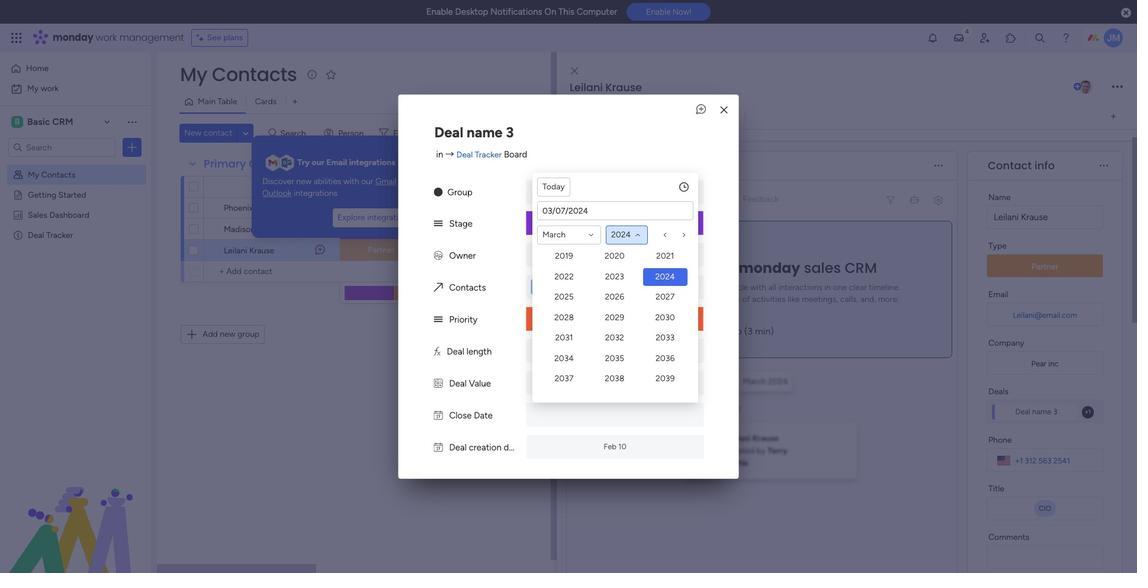 Task type: locate. For each thing, give the bounding box(es) containing it.
2 button down saturday element
[[647, 269, 665, 287]]

workspace image
[[11, 116, 23, 129]]

19
[[571, 333, 579, 343]]

new right add
[[220, 329, 235, 339]]

crm up '2021'
[[659, 238, 677, 248]]

monday inside unlock this feature in monday sales crm keep track of your entire customer lifecycle with all interactions in one clear timeline. send and receive emails and add all types of activities like meetings, calls, and, more.
[[739, 258, 801, 278]]

our up abilities
[[312, 158, 325, 168]]

try down search field
[[297, 158, 310, 168]]

deal name 3 inside dialog
[[435, 124, 514, 141]]

1 horizontal spatial 4 button
[[607, 370, 624, 387]]

7 left mar
[[681, 405, 686, 415]]

enable now! button
[[627, 3, 711, 21]]

v2 board relation small image
[[434, 282, 443, 293]]

3 inside button
[[674, 273, 678, 283]]

angle down image
[[243, 129, 249, 138]]

sales
[[638, 238, 657, 248], [804, 258, 841, 278]]

Date field
[[538, 202, 693, 220]]

1 horizontal spatial of
[[742, 294, 750, 305]]

1 vertical spatial deal name 3
[[1016, 408, 1058, 416]]

v2 status image left priority
[[434, 314, 443, 325]]

our left gmail on the top of the page
[[361, 177, 373, 187]]

deal left creation
[[449, 442, 467, 453]]

26 button down monday element
[[546, 269, 564, 287]]

& right gmail on the top of the page
[[399, 177, 404, 187]]

levy
[[255, 203, 273, 213]]

deals
[[574, 188, 592, 197], [989, 387, 1009, 397]]

customer down type field
[[363, 203, 400, 213]]

try inside button
[[596, 326, 609, 337]]

contact for contact
[[256, 181, 287, 191]]

cio
[[1039, 505, 1052, 513]]

0 horizontal spatial 1
[[553, 373, 557, 383]]

4 up 11
[[553, 293, 558, 303]]

1 left your at the right
[[634, 273, 637, 283]]

2024 button up 2027
[[643, 268, 688, 286]]

0 horizontal spatial deal name 3
[[435, 124, 514, 141]]

unlock
[[587, 258, 634, 278]]

0 vertical spatial deal name 3
[[435, 124, 514, 141]]

dapulse close image
[[1122, 7, 1132, 19]]

customer
[[363, 203, 400, 213], [363, 224, 400, 234]]

integrations
[[349, 158, 395, 168], [294, 188, 338, 198], [367, 213, 412, 223]]

4 button up 11
[[546, 289, 564, 307]]

crm up clear
[[845, 258, 877, 278]]

0 vertical spatial 26 button
[[546, 269, 564, 287]]

and left add
[[678, 294, 692, 305]]

contact up 'levy'
[[256, 181, 287, 191]]

0 horizontal spatial and
[[608, 294, 621, 305]]

in left →
[[436, 149, 443, 160]]

2028
[[554, 313, 574, 323]]

tracker down sales dashboard
[[46, 230, 73, 240]]

new inside discover new abilities with our gmail & outlook integrations
[[296, 177, 312, 187]]

next image
[[680, 230, 689, 240]]

company
[[552, 182, 588, 192], [989, 338, 1025, 348]]

Contact info field
[[985, 158, 1058, 174]]

→
[[446, 149, 454, 160]]

krause inside deal name 3 dialog
[[617, 282, 640, 291]]

with inside discover new abilities with our gmail & outlook integrations
[[343, 177, 359, 187]]

2 down saturday element
[[654, 273, 658, 283]]

deal name 3 up deal tracker link
[[435, 124, 514, 141]]

leilani@email.com inside 'email leilani@email.com'
[[1013, 311, 1077, 320]]

our
[[312, 158, 325, 168], [361, 177, 373, 187]]

563
[[1039, 456, 1052, 465]]

madison
[[224, 225, 255, 235]]

phoenix levy
[[224, 203, 273, 213]]

2024 down negotiation
[[611, 230, 631, 240]]

dapulse date column image for close date
[[434, 410, 443, 421]]

contact
[[204, 128, 233, 138]]

work inside option
[[41, 84, 59, 94]]

more.
[[878, 294, 899, 305]]

25
[[550, 353, 560, 363]]

0 horizontal spatial crm
[[52, 116, 73, 127]]

1 horizontal spatial name
[[1033, 408, 1052, 416]]

in left one
[[825, 283, 831, 293]]

1 vertical spatial leilani@email.com link
[[1011, 311, 1080, 320]]

2 button down 2034 button
[[566, 370, 584, 387]]

add view image
[[293, 97, 298, 106], [1111, 113, 1116, 121]]

krause
[[606, 80, 642, 95], [1021, 212, 1048, 223], [249, 246, 274, 256], [617, 282, 640, 291], [753, 434, 779, 444]]

type up explore integrations
[[372, 182, 391, 192]]

cards
[[255, 97, 277, 107]]

integrations up gmail on the top of the page
[[349, 158, 395, 168]]

integrations inside button
[[367, 213, 412, 223]]

v2 function image
[[434, 346, 441, 357]]

0 vertical spatial in
[[436, 149, 443, 160]]

enable inside button
[[646, 7, 671, 17]]

contacts
[[212, 61, 297, 88], [249, 156, 299, 171], [41, 169, 76, 180], [449, 282, 486, 293]]

2030
[[656, 313, 675, 323]]

1 vertical spatial customer
[[363, 224, 400, 234]]

dapulse numbers column image
[[434, 378, 443, 389]]

and down the track
[[608, 294, 621, 305]]

desktop
[[455, 7, 488, 17]]

Type field
[[369, 180, 394, 193]]

2 dapulse date column image from the top
[[434, 442, 443, 453]]

row group containing 26
[[545, 268, 686, 389]]

getting started
[[28, 190, 86, 200]]

1 v2 status image from the top
[[434, 218, 443, 229]]

26 button right 25 button
[[566, 350, 584, 367]]

Search in workspace field
[[25, 141, 99, 154]]

with down the 'try our email integrations'
[[343, 177, 359, 187]]

0 horizontal spatial work
[[41, 84, 59, 94]]

0 horizontal spatial sales
[[638, 238, 657, 248]]

deal right →
[[457, 150, 473, 160]]

7 down 31 button
[[674, 373, 678, 383]]

1 vertical spatial monday
[[605, 238, 636, 248]]

leilani@email.com down madison@email.com
[[444, 246, 508, 255]]

try for free button
[[587, 320, 652, 344]]

try left 21 at the right of page
[[596, 326, 609, 337]]

1 horizontal spatial &
[[626, 158, 634, 173]]

0 horizontal spatial 3
[[506, 124, 514, 141]]

0 vertical spatial crm
[[52, 116, 73, 127]]

new inside button
[[220, 329, 235, 339]]

0 vertical spatial email
[[326, 158, 347, 168]]

1 vertical spatial company
[[989, 338, 1025, 348]]

clear
[[849, 283, 867, 293]]

0 vertical spatial contact
[[988, 158, 1032, 173]]

and
[[608, 294, 621, 305], [678, 294, 692, 305]]

monday up home option at the left top of the page
[[53, 31, 93, 44]]

pear
[[1032, 360, 1047, 368]]

1 vertical spatial 2 button
[[566, 370, 584, 387]]

monday element
[[545, 250, 565, 268]]

option
[[0, 164, 151, 166]]

2 vertical spatial monday
[[739, 258, 801, 278]]

0 vertical spatial type
[[372, 182, 391, 192]]

Primary Contacts field
[[201, 156, 302, 172]]

0 vertical spatial tracker
[[475, 150, 502, 160]]

My Contacts field
[[177, 61, 300, 88]]

my contacts
[[180, 61, 297, 88], [28, 169, 76, 180]]

1 horizontal spatial tracker
[[475, 150, 502, 160]]

0 vertical spatial customer
[[363, 203, 400, 213]]

01:02
[[706, 405, 727, 415]]

0 vertical spatial work
[[96, 31, 117, 44]]

1 dapulse date column image from the top
[[434, 410, 443, 421]]

comments
[[989, 533, 1030, 543]]

leilani krause inside field
[[570, 80, 642, 95]]

1 horizontal spatial 3
[[674, 273, 678, 283]]

list box
[[0, 162, 151, 405]]

26 down 19 button
[[571, 353, 580, 363]]

new for add
[[220, 329, 235, 339]]

deals inside deal name 3 dialog
[[574, 188, 592, 197]]

2 down 2034 button
[[573, 373, 578, 383]]

0 vertical spatial 1
[[634, 273, 637, 283]]

feb 10
[[604, 442, 627, 451]]

grid containing mo
[[545, 250, 686, 389]]

person button
[[319, 124, 371, 143]]

tracker down hide popup button at top
[[475, 150, 502, 160]]

1 horizontal spatial add view image
[[1111, 113, 1116, 121]]

sales up "sa"
[[638, 238, 657, 248]]

dapulse date column image
[[434, 410, 443, 421], [434, 442, 443, 453]]

2024 button up 2020
[[606, 226, 648, 245]]

thursday element
[[605, 250, 626, 268]]

1 horizontal spatial 26
[[571, 353, 580, 363]]

enable now!
[[646, 7, 692, 17]]

0 vertical spatial try
[[297, 158, 310, 168]]

deal inside list box
[[28, 230, 44, 240]]

madison@email.com link
[[438, 225, 514, 233]]

name
[[989, 193, 1011, 203]]

deals right active
[[574, 188, 592, 197]]

0 horizontal spatial 4 button
[[546, 289, 564, 307]]

1 button down 25 button
[[546, 370, 564, 387]]

types
[[720, 294, 740, 305]]

activity log button
[[683, 108, 745, 126]]

v2 search image
[[269, 127, 277, 140]]

0 horizontal spatial 2
[[573, 373, 578, 383]]

11
[[552, 313, 559, 323]]

with up activities
[[750, 283, 767, 293]]

deal name 3
[[435, 124, 514, 141], [1016, 408, 1058, 416]]

1 vertical spatial type
[[989, 241, 1007, 251]]

contact up name
[[988, 158, 1032, 173]]

1 vertical spatial in
[[722, 258, 735, 278]]

4 image
[[962, 24, 973, 38]]

2024 inside years group
[[656, 272, 675, 282]]

my contacts up getting started
[[28, 169, 76, 180]]

Search field
[[277, 125, 313, 142]]

demo
[[718, 326, 742, 337]]

0 horizontal spatial leilani@email.com link
[[441, 246, 510, 255]]

23
[[651, 333, 660, 343]]

Company field
[[549, 180, 591, 193]]

deal right dapulse numbers column image
[[449, 378, 467, 389]]

v2 status image left stage
[[434, 218, 443, 229]]

1 horizontal spatial new
[[296, 177, 312, 187]]

getting
[[28, 190, 56, 200]]

1 horizontal spatial email
[[466, 182, 486, 192]]

leilani@email.com up the pear inc
[[1013, 311, 1077, 320]]

customer down explore integrations
[[363, 224, 400, 234]]

12
[[571, 313, 579, 323]]

1 vertical spatial our
[[361, 177, 373, 187]]

filter
[[393, 128, 412, 138]]

2 button
[[647, 269, 665, 287], [566, 370, 584, 387]]

v2 status image
[[434, 218, 443, 229], [434, 314, 443, 325]]

1 vertical spatial email
[[466, 182, 486, 192]]

work for monday
[[96, 31, 117, 44]]

new left abilities
[[296, 177, 312, 187]]

hide button
[[479, 124, 523, 143]]

9
[[653, 293, 658, 303]]

email inside 'email leilani@email.com'
[[989, 290, 1009, 300]]

with inside unlock this feature in monday sales crm keep track of your entire customer lifecycle with all interactions in one clear timeline. send and receive emails and add all types of activities like meetings, calls, and, more.
[[750, 283, 767, 293]]

crm inside workspace selection "element"
[[52, 116, 73, 127]]

enable for enable desktop notifications on this computer
[[426, 7, 453, 17]]

sunday element
[[666, 250, 686, 268]]

4 down 2035 button
[[613, 373, 618, 383]]

contacts up getting started
[[41, 169, 76, 180]]

in up "lifecycle"
[[722, 258, 735, 278]]

0 horizontal spatial contact
[[256, 181, 287, 191]]

partner down explore integrations button
[[368, 245, 395, 255]]

value
[[469, 378, 491, 389]]

1 horizontal spatial work
[[96, 31, 117, 44]]

2024 up entire
[[656, 272, 675, 282]]

0 horizontal spatial tracker
[[46, 230, 73, 240]]

2032 button
[[593, 330, 637, 347]]

1 vertical spatial 7 button
[[667, 370, 685, 387]]

emails
[[587, 158, 623, 173]]

0 vertical spatial new
[[296, 177, 312, 187]]

1 vertical spatial &
[[399, 177, 404, 187]]

home link
[[7, 59, 144, 78]]

0 vertical spatial my contacts
[[180, 61, 297, 88]]

monday marketplace image
[[1005, 32, 1017, 44]]

0 horizontal spatial 2 button
[[566, 370, 584, 387]]

1 down 25 button
[[553, 373, 557, 383]]

email for email
[[466, 182, 486, 192]]

2 v2 status image from the top
[[434, 314, 443, 325]]

0 horizontal spatial all
[[710, 294, 718, 305]]

0 horizontal spatial deals
[[574, 188, 592, 197]]

2022 button
[[542, 268, 587, 286]]

email for email leilani@email.com
[[989, 290, 1009, 300]]

crm right the basic
[[52, 116, 73, 127]]

3 up board
[[506, 124, 514, 141]]

more dots image
[[1100, 161, 1108, 170]]

see
[[207, 33, 221, 43]]

customer
[[680, 283, 716, 293]]

of up receive
[[628, 283, 636, 293]]

title
[[989, 484, 1005, 494]]

& right emails
[[626, 158, 634, 173]]

1 horizontal spatial leilani@email.com
[[1013, 311, 1077, 320]]

sales up one
[[804, 258, 841, 278]]

0 vertical spatial of
[[628, 283, 636, 293]]

name up phone +1 312 563 2541
[[1033, 408, 1052, 416]]

dapulse date column image left creation
[[434, 442, 443, 453]]

bindeer inc.
[[549, 225, 590, 234]]

7 right 'send'
[[613, 293, 618, 303]]

sort button
[[434, 124, 476, 143]]

previous image
[[661, 230, 670, 240]]

12 button
[[566, 309, 584, 327]]

monday for monday work management
[[53, 31, 93, 44]]

2 vertical spatial 7
[[681, 405, 686, 415]]

1 horizontal spatial crm
[[659, 238, 677, 248]]

info
[[1035, 158, 1055, 173]]

terry turtle image
[[1078, 79, 1094, 95]]

0 horizontal spatial in
[[436, 149, 443, 160]]

contacts right v2 board relation small icon
[[449, 282, 486, 293]]

3 up phone +1 312 563 2541
[[1054, 408, 1058, 416]]

7 button right 6 button
[[667, 370, 685, 387]]

1 vertical spatial 1
[[553, 373, 557, 383]]

enable left the desktop
[[426, 7, 453, 17]]

0 vertical spatial sales
[[638, 238, 657, 248]]

my down 'home'
[[27, 84, 39, 94]]

activities
[[752, 294, 786, 305]]

monday up 2020
[[605, 238, 636, 248]]

email inside field
[[466, 182, 486, 192]]

0 horizontal spatial 7
[[613, 293, 618, 303]]

leilani inside deal name 3 dialog
[[593, 282, 615, 291]]

grid
[[545, 250, 686, 389]]

2035 button
[[593, 350, 637, 368]]

sales dashboard
[[28, 210, 89, 220]]

1 button down "friday" element on the right top
[[627, 269, 645, 287]]

1 horizontal spatial leilani@email.com link
[[1011, 311, 1080, 320]]

1 horizontal spatial our
[[361, 177, 373, 187]]

dapulse date column image for deal creation date
[[434, 442, 443, 453]]

deals up phone
[[989, 387, 1009, 397]]

enable left now!
[[646, 7, 671, 17]]

0 vertical spatial company
[[552, 182, 588, 192]]

all up activities
[[769, 283, 777, 293]]

deal up phone +1 312 563 2541
[[1016, 408, 1031, 416]]

1 horizontal spatial 7
[[674, 373, 678, 383]]

deal right v2 function image
[[447, 346, 464, 357]]

deal down sales at left top
[[28, 230, 44, 240]]

work down 'home'
[[41, 84, 59, 94]]

0 vertical spatial 3
[[506, 124, 514, 141]]

public dashboard image
[[12, 209, 24, 220]]

10 inside deal name 3 dialog
[[619, 442, 627, 451]]

0 horizontal spatial of
[[628, 283, 636, 293]]

name up in → deal tracker board
[[467, 124, 503, 141]]

with
[[343, 177, 359, 187], [750, 283, 767, 293]]

jeremy miller image
[[1104, 28, 1123, 47]]

25 button
[[546, 350, 564, 367]]

integrations down type field
[[367, 213, 412, 223]]

my contacts up table
[[180, 61, 297, 88]]

0 vertical spatial monday
[[53, 31, 93, 44]]

all right add
[[710, 294, 718, 305]]

monday up activities
[[739, 258, 801, 278]]

my
[[180, 61, 207, 88], [27, 84, 39, 94], [28, 169, 39, 180]]

2 horizontal spatial email
[[989, 290, 1009, 300]]

1 horizontal spatial try
[[596, 326, 609, 337]]

plans
[[223, 33, 243, 43]]

8 button
[[627, 289, 645, 307]]

1 vertical spatial 7
[[674, 373, 678, 383]]

4 button down 2035 button
[[607, 370, 624, 387]]

contacts inside deal name 3 dialog
[[449, 282, 486, 293]]

0 vertical spatial all
[[769, 283, 777, 293]]

my inside option
[[27, 84, 39, 94]]

row group
[[545, 268, 686, 389]]

doyle
[[257, 225, 278, 235]]

1 horizontal spatial 10
[[672, 293, 680, 303]]

1 horizontal spatial contact
[[988, 158, 1032, 173]]

2 and from the left
[[678, 294, 692, 305]]

contact
[[988, 158, 1032, 173], [256, 181, 287, 191]]

dapulse date column image left 'close'
[[434, 410, 443, 421]]

type down name
[[989, 241, 1007, 251]]

leilani@email.com link down madison@email.com
[[441, 246, 510, 255]]

select product image
[[11, 32, 23, 44]]

madison doyle
[[224, 225, 278, 235]]

0 horizontal spatial enable
[[426, 7, 453, 17]]

high
[[606, 314, 624, 324]]

2027 button
[[643, 289, 688, 306]]

leilani inside field
[[570, 80, 603, 95]]

& inside emails & activities field
[[626, 158, 634, 173]]

1 horizontal spatial sales
[[804, 258, 841, 278]]

phone
[[989, 435, 1012, 446]]

2035
[[605, 354, 624, 364]]

0 horizontal spatial company
[[552, 182, 588, 192]]

partner up 'email leilani@email.com' in the right bottom of the page
[[1032, 262, 1059, 272]]

creation
[[469, 442, 502, 453]]

0 horizontal spatial &
[[399, 177, 404, 187]]

work for my
[[41, 84, 59, 94]]

2 vertical spatial integrations
[[367, 213, 412, 223]]

deal name 3 up phone +1 312 563 2541
[[1016, 408, 1058, 416]]

7 button right 'send'
[[607, 289, 624, 307]]

lottie animation image
[[0, 454, 151, 573]]

work up home "link"
[[96, 31, 117, 44]]

integrations down abilities
[[294, 188, 338, 198]]

try
[[297, 158, 310, 168], [596, 326, 609, 337]]

2 horizontal spatial in
[[825, 283, 831, 293]]

26 down monday element
[[550, 273, 560, 283]]

close image
[[571, 67, 578, 76], [721, 106, 728, 114]]

contact inside field
[[988, 158, 1032, 173]]

1 horizontal spatial type
[[989, 241, 1007, 251]]

1 vertical spatial 10
[[619, 442, 627, 451]]

contacts up discover
[[249, 156, 299, 171]]

in
[[436, 149, 443, 160], [722, 258, 735, 278], [825, 283, 831, 293]]

3 down sunday element
[[674, 273, 678, 283]]

2025
[[555, 292, 574, 302]]

1 horizontal spatial 1 button
[[627, 269, 645, 287]]



Task type: vqa. For each thing, say whether or not it's contained in the screenshot.


Task type: describe. For each thing, give the bounding box(es) containing it.
monday sales crm
[[605, 238, 677, 248]]

th
[[611, 252, 620, 262]]

priority
[[449, 314, 478, 325]]

calls,
[[841, 294, 859, 305]]

outlook
[[262, 188, 292, 198]]

new for discover
[[296, 177, 312, 187]]

2028 button
[[542, 309, 587, 327]]

0 vertical spatial 4 button
[[546, 289, 564, 307]]

1 horizontal spatial 2 button
[[647, 269, 665, 287]]

2019 button
[[542, 248, 587, 265]]

deal name 3 dialog
[[398, 95, 739, 479]]

update feed image
[[953, 32, 965, 44]]

& inside discover new abilities with our gmail & outlook integrations
[[399, 177, 404, 187]]

2 vertical spatial 3
[[1054, 408, 1058, 416]]

discover
[[262, 177, 294, 187]]

0 vertical spatial leilani@email.com link
[[441, 246, 510, 255]]

krause inside leilani krause created by
[[753, 434, 779, 444]]

terry
[[768, 446, 788, 456]]

active deals
[[549, 188, 592, 197]]

emails & activities
[[587, 158, 686, 173]]

contacts inside field
[[249, 156, 299, 171]]

1 vertical spatial deals
[[989, 387, 1009, 397]]

on
[[545, 7, 556, 17]]

1 vertical spatial 26
[[571, 353, 580, 363]]

enable for enable now!
[[646, 7, 671, 17]]

Emails & Activities field
[[584, 158, 689, 174]]

0 horizontal spatial my contacts
[[28, 169, 76, 180]]

1 vertical spatial all
[[710, 294, 718, 305]]

0 horizontal spatial email
[[326, 158, 347, 168]]

2541
[[1054, 456, 1070, 465]]

phone +1 312 563 2541
[[989, 435, 1070, 465]]

3 inside dialog
[[506, 124, 514, 141]]

try for try for free
[[596, 326, 609, 337]]

2038 button
[[593, 371, 637, 388]]

like
[[788, 294, 800, 305]]

0 vertical spatial our
[[312, 158, 325, 168]]

0 horizontal spatial add view image
[[293, 97, 298, 106]]

10 inside button
[[672, 293, 680, 303]]

2024 for bottommost 2024 button
[[656, 272, 675, 282]]

0 horizontal spatial partner
[[368, 245, 395, 255]]

tu
[[571, 252, 580, 262]]

23 button
[[647, 329, 665, 347]]

$78,000
[[600, 378, 630, 387]]

feature demo (3 min) button
[[657, 320, 784, 344]]

su
[[671, 252, 681, 262]]

1 vertical spatial 1 button
[[546, 370, 564, 387]]

name inside dialog
[[467, 124, 503, 141]]

5
[[573, 293, 578, 303]]

contact for contact info
[[988, 158, 1032, 173]]

public board image
[[12, 189, 24, 200]]

30 button
[[647, 350, 665, 367]]

sa
[[651, 252, 660, 262]]

24 button
[[667, 329, 685, 347]]

2024 for the top 2024 button
[[611, 230, 631, 240]]

close date
[[449, 410, 493, 421]]

sales
[[28, 210, 47, 220]]

21
[[612, 333, 620, 343]]

Email field
[[463, 180, 489, 193]]

deal up →
[[435, 124, 463, 141]]

1 horizontal spatial 26 button
[[566, 350, 584, 367]]

my up the main
[[180, 61, 207, 88]]

6 button
[[647, 370, 665, 387]]

my work link
[[7, 79, 144, 98]]

1 vertical spatial 4 button
[[607, 370, 624, 387]]

my up getting
[[28, 169, 39, 180]]

tuesday element
[[565, 250, 585, 268]]

monday for monday sales crm
[[605, 238, 636, 248]]

management
[[120, 31, 184, 44]]

group
[[448, 187, 473, 197]]

9 button
[[647, 289, 665, 307]]

2019
[[555, 251, 573, 261]]

0 vertical spatial integrations
[[349, 158, 395, 168]]

1 horizontal spatial 1
[[634, 273, 637, 283]]

2039
[[656, 374, 675, 384]]

v2 multiple person column image
[[434, 250, 443, 261]]

leilani krause inside deal name 3 dialog
[[593, 282, 640, 291]]

deal tracker link
[[457, 150, 502, 160]]

inc.
[[578, 225, 590, 234]]

0 vertical spatial 7 button
[[607, 289, 624, 307]]

7 mar , 01:02 pm
[[681, 405, 741, 415]]

tracker inside in → deal tracker board
[[475, 150, 502, 160]]

wednesday element
[[585, 250, 605, 268]]

feature
[[667, 258, 719, 278]]

receive
[[623, 294, 650, 305]]

more dots image
[[935, 161, 943, 170]]

0 vertical spatial 26
[[550, 273, 560, 283]]

dashboard
[[49, 210, 89, 220]]

2 customer from the top
[[363, 224, 400, 234]]

inc
[[1049, 360, 1059, 368]]

outlook button
[[262, 188, 292, 199]]

29 button
[[607, 269, 624, 287]]

18 button
[[546, 329, 564, 347]]

crm inside unlock this feature in monday sales crm keep track of your entire customer lifecycle with all interactions in one clear timeline. send and receive emails and add all types of activities like meetings, calls, and, more.
[[845, 258, 877, 278]]

krause inside field
[[606, 80, 642, 95]]

Leilani Krause field
[[567, 80, 1072, 95]]

interactions
[[779, 283, 823, 293]]

track
[[607, 283, 626, 293]]

2026 button
[[593, 289, 637, 306]]

1 and from the left
[[608, 294, 621, 305]]

1 vertical spatial 2024 button
[[643, 268, 688, 286]]

0 horizontal spatial leilani@email.com
[[444, 246, 508, 255]]

14 button
[[607, 309, 624, 327]]

leilani inside leilani krause created by
[[726, 434, 751, 444]]

cards button
[[246, 92, 286, 111]]

31
[[672, 353, 680, 363]]

today
[[543, 182, 565, 192]]

30
[[651, 353, 661, 363]]

29
[[611, 273, 620, 283]]

2023
[[605, 272, 624, 282]]

1 vertical spatial partner
[[1032, 262, 1059, 272]]

owner
[[449, 250, 476, 261]]

1 vertical spatial crm
[[659, 238, 677, 248]]

meetings,
[[802, 294, 839, 305]]

1 vertical spatial add view image
[[1111, 113, 1116, 121]]

2 vertical spatial in
[[825, 283, 831, 293]]

march
[[543, 230, 566, 240]]

workspace selection element
[[11, 115, 75, 129]]

company inside the "company" field
[[552, 182, 588, 192]]

0 vertical spatial close image
[[571, 67, 578, 76]]

sales inside unlock this feature in monday sales crm keep track of your entire customer lifecycle with all interactions in one clear timeline. send and receive emails and add all types of activities like meetings, calls, and, more.
[[804, 258, 841, 278]]

2031
[[555, 333, 573, 343]]

turtle
[[726, 459, 748, 469]]

contacts up cards
[[212, 61, 297, 88]]

years group
[[537, 245, 696, 393]]

try for try our email integrations
[[297, 158, 310, 168]]

notifications image
[[927, 32, 939, 44]]

1 horizontal spatial in
[[722, 258, 735, 278]]

1 horizontal spatial all
[[769, 283, 777, 293]]

1 customer from the top
[[363, 203, 400, 213]]

2 horizontal spatial 7
[[681, 405, 686, 415]]

leilani krause created by
[[726, 434, 779, 456]]

b
[[15, 117, 20, 127]]

2036 button
[[643, 350, 688, 368]]

1 vertical spatial tracker
[[46, 230, 73, 240]]

explore integrations
[[338, 213, 412, 223]]

2029
[[605, 313, 624, 323]]

help image
[[1060, 32, 1072, 44]]

5 button
[[566, 289, 584, 307]]

enable desktop notifications on this computer
[[426, 7, 617, 17]]

add to favorites image
[[325, 68, 337, 80]]

1 horizontal spatial 2
[[654, 273, 658, 283]]

type inside field
[[372, 182, 391, 192]]

0 horizontal spatial 4
[[553, 293, 558, 303]]

add new group button
[[181, 325, 265, 344]]

v2 status image for stage
[[434, 218, 443, 229]]

saturday element
[[646, 250, 666, 268]]

and,
[[861, 294, 876, 305]]

add time image
[[678, 181, 690, 193]]

8
[[633, 293, 638, 303]]

14
[[611, 313, 620, 323]]

bindeer
[[549, 225, 576, 234]]

1 vertical spatial 2
[[573, 373, 578, 383]]

list box containing my contacts
[[0, 162, 151, 405]]

home option
[[7, 59, 144, 78]]

0 vertical spatial 2024 button
[[606, 226, 648, 245]]

sort
[[453, 128, 469, 138]]

integrations inside discover new abilities with our gmail & outlook integrations
[[294, 188, 338, 198]]

lottie animation element
[[0, 454, 151, 573]]

deal length
[[447, 346, 492, 357]]

my work
[[27, 84, 59, 94]]

my work option
[[7, 79, 144, 98]]

stage
[[449, 218, 473, 229]]

0 vertical spatial 1 button
[[627, 269, 645, 287]]

invite members image
[[979, 32, 991, 44]]

1 horizontal spatial close image
[[721, 106, 728, 114]]

pear inc
[[1032, 360, 1059, 368]]

v2 status image for priority
[[434, 314, 443, 325]]

in inside deal name 3 dialog
[[436, 149, 443, 160]]

v2 sun image
[[434, 187, 443, 197]]

,
[[702, 405, 704, 415]]

2031 button
[[542, 330, 587, 347]]

deal inside in → deal tracker board
[[457, 150, 473, 160]]

notifications
[[491, 7, 542, 17]]

see plans button
[[191, 29, 248, 47]]

2039 button
[[643, 371, 688, 388]]

explore
[[338, 213, 365, 223]]

show board description image
[[305, 69, 320, 81]]

search everything image
[[1034, 32, 1046, 44]]

2034
[[554, 354, 574, 364]]

friday element
[[626, 250, 646, 268]]

27
[[571, 273, 580, 283]]

1 horizontal spatial 4
[[613, 373, 618, 383]]

+1
[[1015, 456, 1023, 465]]

our inside discover new abilities with our gmail & outlook integrations
[[361, 177, 373, 187]]

1 horizontal spatial my contacts
[[180, 61, 297, 88]]

1 vertical spatial of
[[742, 294, 750, 305]]

1 horizontal spatial 7 button
[[667, 370, 685, 387]]

0 horizontal spatial 26 button
[[546, 269, 564, 287]]

computer
[[577, 7, 617, 17]]

2020
[[605, 251, 625, 261]]



